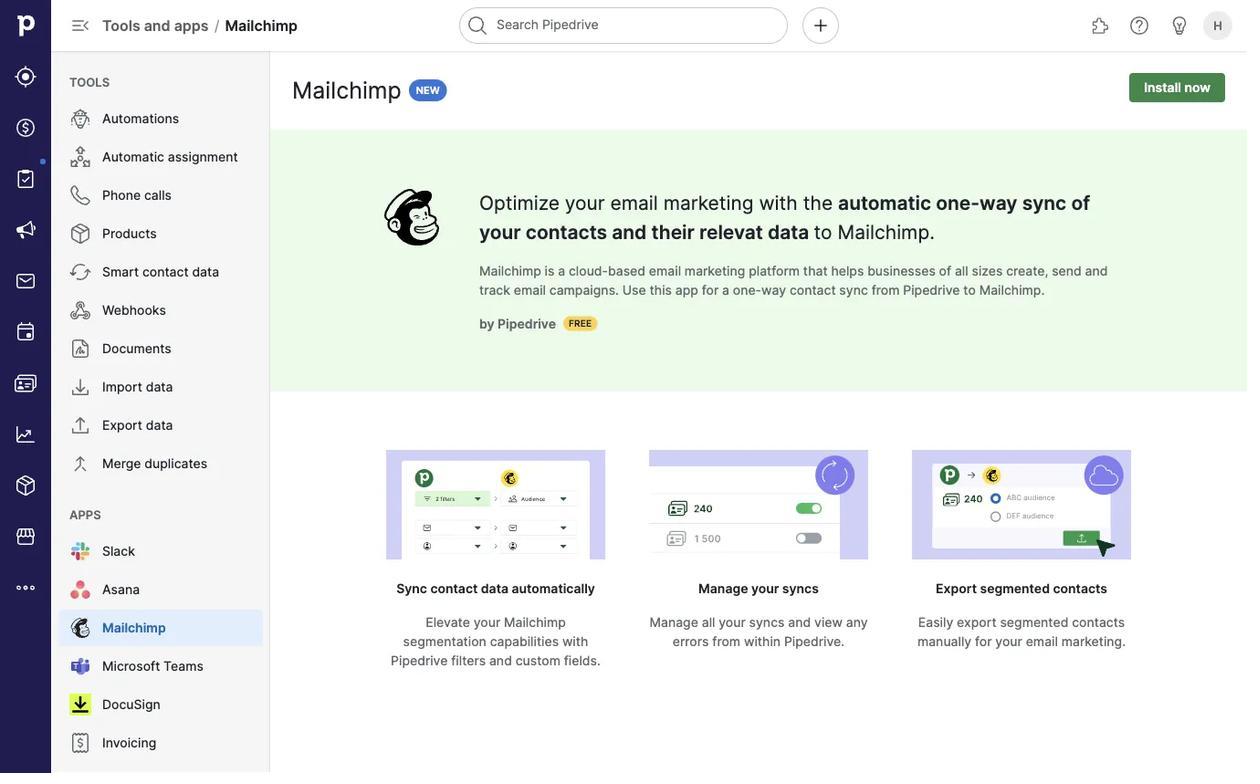 Task type: describe. For each thing, give the bounding box(es) containing it.
to mailchimp.
[[814, 220, 935, 243]]

create,
[[1007, 263, 1049, 279]]

mailchimp inside mailchimp link
[[102, 621, 166, 636]]

color undefined image for documents
[[69, 338, 91, 360]]

businesses
[[868, 263, 936, 279]]

products link
[[58, 216, 263, 252]]

apps
[[174, 16, 209, 34]]

mailchimp inside mailchimp is a cloud-based email marketing platform that helps businesses of all sizes create, send and track email campaigns. use this app for a one-way contact sync from pipedrive to mailchimp.
[[480, 263, 541, 279]]

automations
[[102, 111, 179, 126]]

automatic one-way sync of your contacts and their relevat data
[[480, 191, 1091, 243]]

of inside mailchimp is a cloud-based email marketing platform that helps businesses of all sizes create, send and track email campaigns. use this app for a one-way contact sync from pipedrive to mailchimp.
[[939, 263, 952, 279]]

phone calls
[[102, 188, 172, 203]]

tools and apps / mailchimp
[[102, 16, 298, 34]]

contact inside mailchimp is a cloud-based email marketing platform that helps businesses of all sizes create, send and track email campaigns. use this app for a one-way contact sync from pipedrive to mailchimp.
[[790, 282, 836, 298]]

based
[[608, 263, 646, 279]]

mailchimp link
[[58, 610, 263, 647]]

sales assistant image
[[1169, 15, 1191, 37]]

manage for manage your syncs
[[699, 581, 748, 597]]

smart contact data link
[[58, 254, 263, 290]]

quick help image
[[1129, 15, 1151, 37]]

import data link
[[58, 369, 263, 406]]

color undefined image for export data
[[69, 415, 91, 437]]

mailchimp is a cloud-based email marketing platform that helps businesses of all sizes create, send and track email campaigns. use this app for a one-way contact sync from pipedrive to mailchimp.
[[480, 263, 1108, 298]]

within
[[744, 634, 781, 650]]

from inside manage all your syncs and view any errors from within pipedrive.
[[713, 634, 741, 650]]

leads image
[[15, 66, 37, 88]]

/
[[214, 16, 220, 34]]

for inside easily export segmented contacts manually for your email marketing.
[[975, 634, 992, 650]]

color undefined image for automatic assignment
[[69, 146, 91, 168]]

to inside mailchimp is a cloud-based email marketing platform that helps businesses of all sizes create, send and track email campaigns. use this app for a one-way contact sync from pipedrive to mailchimp.
[[964, 282, 976, 298]]

manage for manage all your syncs and view any errors from within pipedrive.
[[650, 615, 699, 631]]

cloud-
[[569, 263, 608, 279]]

menu toggle image
[[69, 15, 91, 37]]

0 vertical spatial marketing
[[664, 191, 754, 214]]

custom
[[516, 654, 561, 669]]

errors
[[673, 634, 709, 650]]

this
[[650, 282, 672, 298]]

the
[[803, 191, 833, 214]]

sales inbox image
[[15, 270, 37, 292]]

phone
[[102, 188, 141, 203]]

contacts inside automatic one-way sync of your contacts and their relevat data
[[526, 220, 607, 243]]

sync contact data automatically
[[397, 581, 595, 597]]

1 vertical spatial contacts
[[1054, 581, 1108, 597]]

install now link
[[1130, 73, 1226, 102]]

color undefined image for docusign
[[69, 694, 91, 716]]

and inside mailchimp is a cloud-based email marketing platform that helps businesses of all sizes create, send and track email campaigns. use this app for a one-way contact sync from pipedrive to mailchimp.
[[1086, 263, 1108, 279]]

contacts image
[[15, 373, 37, 395]]

invoicing link
[[58, 725, 263, 762]]

export segmented contacts
[[936, 581, 1108, 597]]

your inside elevate your mailchimp segmentation capabilities with pipedrive filters and custom fields.
[[474, 615, 501, 631]]

smart contact data
[[102, 264, 219, 280]]

install
[[1145, 80, 1182, 95]]

your up manage all your syncs and view any errors from within pipedrive.
[[752, 581, 779, 597]]

microsoft teams link
[[58, 648, 263, 685]]

elevate your mailchimp segmentation capabilities with pipedrive filters and custom fields.
[[391, 615, 601, 669]]

color undefined image for asana
[[69, 579, 91, 601]]

your inside easily export segmented contacts manually for your email marketing.
[[996, 634, 1023, 650]]

for inside mailchimp is a cloud-based email marketing platform that helps businesses of all sizes create, send and track email campaigns. use this app for a one-way contact sync from pipedrive to mailchimp.
[[702, 282, 719, 298]]

asana link
[[58, 572, 263, 608]]

invoicing
[[102, 736, 156, 751]]

manually
[[918, 634, 972, 650]]

way inside mailchimp is a cloud-based email marketing platform that helps businesses of all sizes create, send and track email campaigns. use this app for a one-way contact sync from pipedrive to mailchimp.
[[762, 282, 786, 298]]

assignment
[[168, 149, 238, 165]]

capabilities
[[490, 634, 559, 650]]

of inside automatic one-way sync of your contacts and their relevat data
[[1072, 191, 1091, 214]]

more image
[[15, 577, 37, 599]]

menu containing automations
[[51, 51, 270, 774]]

color undefined image for microsoft teams
[[69, 656, 91, 678]]

easily export segmented contacts manually for your email marketing.
[[918, 615, 1126, 650]]

automatic assignment
[[102, 149, 238, 165]]

contacts inside easily export segmented contacts manually for your email marketing.
[[1072, 615, 1125, 631]]

email inside easily export segmented contacts manually for your email marketing.
[[1026, 634, 1058, 650]]

merge duplicates
[[102, 456, 207, 472]]

smart
[[102, 264, 139, 280]]

your inside manage all your syncs and view any errors from within pipedrive.
[[719, 615, 746, 631]]

1 horizontal spatial a
[[722, 282, 730, 298]]

export for export data
[[102, 418, 142, 433]]

any
[[846, 615, 868, 631]]

export data
[[102, 418, 173, 433]]

h button
[[1200, 7, 1237, 44]]

import
[[102, 379, 142, 395]]

0 vertical spatial syncs
[[783, 581, 819, 597]]

relevat
[[700, 220, 763, 243]]

asana
[[102, 582, 140, 598]]

webhooks
[[102, 303, 166, 318]]

email up the this
[[649, 263, 681, 279]]

elevate
[[426, 615, 470, 631]]

docusign link
[[58, 687, 263, 723]]

merge duplicates link
[[58, 446, 263, 482]]

slack
[[102, 544, 135, 559]]

is
[[545, 263, 555, 279]]

0 horizontal spatial to
[[814, 220, 833, 243]]

send
[[1052, 263, 1082, 279]]

app
[[676, 282, 699, 298]]

optimize
[[480, 191, 560, 214]]

slack link
[[58, 533, 263, 570]]

filters
[[451, 654, 486, 669]]

easily
[[919, 615, 954, 631]]

phone calls link
[[58, 177, 263, 214]]

0 vertical spatial a
[[558, 263, 565, 279]]

pipedrive.
[[785, 634, 845, 650]]

automations link
[[58, 100, 263, 137]]

now
[[1185, 80, 1211, 95]]

color undefined image for phone calls
[[69, 184, 91, 206]]

0 horizontal spatial mailchimp.
[[838, 220, 935, 243]]

campaigns image
[[15, 219, 37, 241]]

insights image
[[15, 424, 37, 446]]

mailchimp. inside mailchimp is a cloud-based email marketing platform that helps businesses of all sizes create, send and track email campaigns. use this app for a one-way contact sync from pipedrive to mailchimp.
[[980, 282, 1045, 298]]



Task type: vqa. For each thing, say whether or not it's contained in the screenshot.
import
yes



Task type: locate. For each thing, give the bounding box(es) containing it.
your right optimize
[[565, 191, 605, 214]]

color undefined image for import data
[[69, 376, 91, 398]]

for down the export
[[975, 634, 992, 650]]

way down platform
[[762, 282, 786, 298]]

email down is
[[514, 282, 546, 298]]

of
[[1072, 191, 1091, 214], [939, 263, 952, 279]]

0 horizontal spatial manage
[[650, 615, 699, 631]]

color undefined image left phone
[[69, 184, 91, 206]]

for right app at the right of page
[[702, 282, 719, 298]]

quick add image
[[810, 15, 832, 37]]

contact down products link
[[142, 264, 189, 280]]

color undefined image inside asana link
[[69, 579, 91, 601]]

0 vertical spatial tools
[[102, 16, 140, 34]]

sync down the 'helps'
[[840, 282, 868, 298]]

marketing inside mailchimp is a cloud-based email marketing platform that helps businesses of all sizes create, send and track email campaigns. use this app for a one-way contact sync from pipedrive to mailchimp.
[[685, 263, 746, 279]]

5 color undefined image from the top
[[69, 733, 91, 754]]

from
[[872, 282, 900, 298], [713, 634, 741, 650]]

1 horizontal spatial export
[[936, 581, 977, 597]]

tools
[[102, 16, 140, 34], [69, 75, 110, 89]]

all left sizes
[[955, 263, 969, 279]]

color undefined image left the "invoicing" at the bottom left
[[69, 733, 91, 754]]

segmented inside easily export segmented contacts manually for your email marketing.
[[1001, 615, 1069, 631]]

documents link
[[58, 331, 263, 367]]

products image
[[15, 475, 37, 497]]

all
[[955, 263, 969, 279], [702, 615, 716, 631]]

of up send
[[1072, 191, 1091, 214]]

color undefined image left import
[[69, 376, 91, 398]]

duplicates
[[145, 456, 207, 472]]

export
[[102, 418, 142, 433], [936, 581, 977, 597]]

all inside mailchimp is a cloud-based email marketing platform that helps businesses of all sizes create, send and track email campaigns. use this app for a one-way contact sync from pipedrive to mailchimp.
[[955, 263, 969, 279]]

mailchimp right /
[[225, 16, 298, 34]]

to down the
[[814, 220, 833, 243]]

marketplace image
[[15, 526, 37, 548]]

color undefined image inside automations link
[[69, 108, 91, 130]]

syncs up view
[[783, 581, 819, 597]]

deals image
[[15, 117, 37, 139]]

segmented
[[980, 581, 1050, 597], [1001, 615, 1069, 631]]

0 horizontal spatial a
[[558, 263, 565, 279]]

1 horizontal spatial with
[[759, 191, 798, 214]]

segmented up easily export segmented contacts manually for your email marketing.
[[980, 581, 1050, 597]]

your up within
[[719, 615, 746, 631]]

pipedrive down businesses
[[904, 282, 960, 298]]

fields.
[[564, 654, 601, 669]]

0 horizontal spatial way
[[762, 282, 786, 298]]

email
[[611, 191, 658, 214], [649, 263, 681, 279], [514, 282, 546, 298], [1026, 634, 1058, 650]]

way
[[980, 191, 1018, 214], [762, 282, 786, 298]]

from right errors
[[713, 634, 741, 650]]

6 color undefined image from the top
[[69, 771, 91, 774]]

0 horizontal spatial of
[[939, 263, 952, 279]]

segmentation
[[403, 634, 487, 650]]

with up fields.
[[563, 634, 589, 650]]

one- inside automatic one-way sync of your contacts and their relevat data
[[936, 191, 980, 214]]

color undefined image for products
[[69, 223, 91, 245]]

mailchimp up capabilities
[[504, 615, 566, 631]]

color undefined image inside the slack link
[[69, 541, 91, 563]]

color undefined image inside merge duplicates link
[[69, 453, 91, 475]]

tools right the menu toggle image
[[102, 16, 140, 34]]

0 vertical spatial way
[[980, 191, 1018, 214]]

1 horizontal spatial way
[[980, 191, 1018, 214]]

activities image
[[15, 322, 37, 343]]

color undefined image inside mailchimp link
[[69, 617, 91, 639]]

1 vertical spatial syncs
[[749, 615, 785, 631]]

teams
[[164, 659, 204, 675]]

marketing.
[[1062, 634, 1126, 650]]

1 color undefined image from the top
[[69, 184, 91, 206]]

free
[[569, 318, 592, 329]]

sync up create,
[[1023, 191, 1067, 214]]

1 horizontal spatial contact
[[431, 581, 478, 597]]

color undefined image for automations
[[69, 108, 91, 130]]

data down the
[[768, 220, 810, 243]]

0 horizontal spatial one-
[[733, 282, 762, 298]]

helps
[[832, 263, 864, 279]]

with left the
[[759, 191, 798, 214]]

1 vertical spatial from
[[713, 634, 741, 650]]

menu
[[0, 0, 51, 774], [51, 51, 270, 774]]

1 horizontal spatial of
[[1072, 191, 1091, 214]]

automatic assignment link
[[58, 139, 263, 175]]

color undefined image inside import data link
[[69, 376, 91, 398]]

1 vertical spatial all
[[702, 615, 716, 631]]

2 vertical spatial pipedrive
[[391, 654, 448, 669]]

1 vertical spatial marketing
[[685, 263, 746, 279]]

their
[[652, 220, 695, 243]]

export
[[957, 615, 997, 631]]

pipedrive
[[904, 282, 960, 298], [498, 316, 556, 332], [391, 654, 448, 669]]

color undefined image inside webhooks link
[[69, 300, 91, 322]]

1 horizontal spatial mailchimp.
[[980, 282, 1045, 298]]

1 vertical spatial with
[[563, 634, 589, 650]]

2 horizontal spatial pipedrive
[[904, 282, 960, 298]]

1 horizontal spatial to
[[964, 282, 976, 298]]

0 vertical spatial of
[[1072, 191, 1091, 214]]

0 vertical spatial mailchimp.
[[838, 220, 935, 243]]

mailchimp
[[225, 16, 298, 34], [292, 77, 402, 104], [480, 263, 541, 279], [504, 615, 566, 631], [102, 621, 166, 636]]

automatically
[[512, 581, 595, 597]]

syncs
[[783, 581, 819, 597], [749, 615, 785, 631]]

and down capabilities
[[489, 654, 512, 669]]

0 vertical spatial segmented
[[980, 581, 1050, 597]]

manage your syncs
[[699, 581, 819, 597]]

color undefined image
[[69, 108, 91, 130], [69, 146, 91, 168], [15, 168, 37, 190], [69, 223, 91, 245], [69, 338, 91, 360], [69, 415, 91, 437], [69, 453, 91, 475], [69, 541, 91, 563], [69, 579, 91, 601], [69, 617, 91, 639], [69, 656, 91, 678], [69, 694, 91, 716]]

0 vertical spatial manage
[[699, 581, 748, 597]]

0 vertical spatial sync
[[1023, 191, 1067, 214]]

to down sizes
[[964, 282, 976, 298]]

install now
[[1145, 80, 1211, 95]]

1 horizontal spatial sync
[[1023, 191, 1067, 214]]

data up elevate your mailchimp segmentation capabilities with pipedrive filters and custom fields.
[[481, 581, 509, 597]]

a right app at the right of page
[[722, 282, 730, 298]]

tools for tools and apps / mailchimp
[[102, 16, 140, 34]]

contact for sync contact data automatically
[[431, 581, 478, 597]]

contact for smart contact data
[[142, 264, 189, 280]]

data inside automatic one-way sync of your contacts and their relevat data
[[768, 220, 810, 243]]

for
[[702, 282, 719, 298], [975, 634, 992, 650]]

to
[[814, 220, 833, 243], [964, 282, 976, 298]]

home image
[[12, 12, 39, 39]]

automatic
[[102, 149, 164, 165]]

one- down platform
[[733, 282, 762, 298]]

way up sizes
[[980, 191, 1018, 214]]

export data link
[[58, 407, 263, 444]]

calls
[[144, 188, 172, 203]]

0 horizontal spatial from
[[713, 634, 741, 650]]

data inside export data link
[[146, 418, 173, 433]]

view
[[815, 615, 843, 631]]

data inside import data link
[[146, 379, 173, 395]]

3 color undefined image from the top
[[69, 300, 91, 322]]

platform
[[749, 263, 800, 279]]

color undefined image inside microsoft teams link
[[69, 656, 91, 678]]

pipedrive down segmentation
[[391, 654, 448, 669]]

mailchimp up track
[[480, 263, 541, 279]]

track
[[480, 282, 511, 298]]

pipedrive right by
[[498, 316, 556, 332]]

contact inside 'link'
[[142, 264, 189, 280]]

color undefined image inside invoicing link
[[69, 733, 91, 754]]

color undefined image for slack
[[69, 541, 91, 563]]

color undefined image inside export data link
[[69, 415, 91, 437]]

export for export segmented contacts
[[936, 581, 977, 597]]

0 horizontal spatial contact
[[142, 264, 189, 280]]

0 vertical spatial with
[[759, 191, 798, 214]]

your inside automatic one-way sync of your contacts and their relevat data
[[480, 220, 521, 243]]

0 vertical spatial for
[[702, 282, 719, 298]]

import data
[[102, 379, 173, 395]]

1 vertical spatial contact
[[790, 282, 836, 298]]

sync inside mailchimp is a cloud-based email marketing platform that helps businesses of all sizes create, send and track email campaigns. use this app for a one-way contact sync from pipedrive to mailchimp.
[[840, 282, 868, 298]]

export inside export data link
[[102, 418, 142, 433]]

campaigns.
[[550, 282, 619, 298]]

all inside manage all your syncs and view any errors from within pipedrive.
[[702, 615, 716, 631]]

1 horizontal spatial pipedrive
[[498, 316, 556, 332]]

color undefined image left smart
[[69, 261, 91, 283]]

color undefined image inside 'docusign' link
[[69, 694, 91, 716]]

color undefined image for invoicing
[[69, 733, 91, 754]]

1 vertical spatial way
[[762, 282, 786, 298]]

1 vertical spatial of
[[939, 263, 952, 279]]

marketing up app at the right of page
[[685, 263, 746, 279]]

1 vertical spatial pipedrive
[[498, 316, 556, 332]]

and inside elevate your mailchimp segmentation capabilities with pipedrive filters and custom fields.
[[489, 654, 512, 669]]

manage inside manage all your syncs and view any errors from within pipedrive.
[[650, 615, 699, 631]]

contact
[[142, 264, 189, 280], [790, 282, 836, 298], [431, 581, 478, 597]]

sync
[[1023, 191, 1067, 214], [840, 282, 868, 298]]

1 vertical spatial a
[[722, 282, 730, 298]]

webhooks link
[[58, 292, 263, 329]]

contact down that
[[790, 282, 836, 298]]

apps
[[69, 508, 101, 522]]

1 vertical spatial to
[[964, 282, 976, 298]]

0 horizontal spatial all
[[702, 615, 716, 631]]

manage
[[699, 581, 748, 597], [650, 615, 699, 631]]

your down 'sync contact data automatically'
[[474, 615, 501, 631]]

1 horizontal spatial for
[[975, 634, 992, 650]]

your
[[565, 191, 605, 214], [480, 220, 521, 243], [752, 581, 779, 597], [474, 615, 501, 631], [719, 615, 746, 631], [996, 634, 1023, 650]]

h
[[1214, 18, 1223, 32]]

0 horizontal spatial sync
[[840, 282, 868, 298]]

color undefined image inside smart contact data 'link'
[[69, 261, 91, 283]]

1 vertical spatial one-
[[733, 282, 762, 298]]

1 vertical spatial segmented
[[1001, 615, 1069, 631]]

marketing up relevat
[[664, 191, 754, 214]]

manage all your syncs and view any errors from within pipedrive.
[[650, 615, 868, 650]]

tools for tools
[[69, 75, 110, 89]]

color undefined image inside automatic assignment link
[[69, 146, 91, 168]]

0 vertical spatial contacts
[[526, 220, 607, 243]]

and up based
[[612, 220, 647, 243]]

all up errors
[[702, 615, 716, 631]]

0 vertical spatial export
[[102, 418, 142, 433]]

use
[[623, 282, 646, 298]]

0 vertical spatial contact
[[142, 264, 189, 280]]

tools down the menu toggle image
[[69, 75, 110, 89]]

sync inside automatic one-way sync of your contacts and their relevat data
[[1023, 191, 1067, 214]]

marketing
[[664, 191, 754, 214], [685, 263, 746, 279]]

1 vertical spatial tools
[[69, 75, 110, 89]]

and up pipedrive.
[[788, 615, 811, 631]]

mailchimp. down automatic
[[838, 220, 935, 243]]

data right import
[[146, 379, 173, 395]]

data up webhooks link
[[192, 264, 219, 280]]

from down businesses
[[872, 282, 900, 298]]

way inside automatic one-way sync of your contacts and their relevat data
[[980, 191, 1018, 214]]

1 horizontal spatial manage
[[699, 581, 748, 597]]

merge
[[102, 456, 141, 472]]

optimize your email marketing with the
[[480, 191, 839, 214]]

your down the export
[[996, 634, 1023, 650]]

0 horizontal spatial pipedrive
[[391, 654, 448, 669]]

1 vertical spatial mailchimp.
[[980, 282, 1045, 298]]

2 vertical spatial contact
[[431, 581, 478, 597]]

data up merge duplicates link
[[146, 418, 173, 433]]

a
[[558, 263, 565, 279], [722, 282, 730, 298]]

1 vertical spatial export
[[936, 581, 977, 597]]

docusign
[[102, 697, 161, 713]]

color undefined image for mailchimp
[[69, 617, 91, 639]]

0 vertical spatial all
[[955, 263, 969, 279]]

color undefined image inside documents link
[[69, 338, 91, 360]]

syncs up within
[[749, 615, 785, 631]]

0 vertical spatial to
[[814, 220, 833, 243]]

one- right automatic
[[936, 191, 980, 214]]

color undefined image for smart contact data
[[69, 261, 91, 283]]

with inside elevate your mailchimp segmentation capabilities with pipedrive filters and custom fields.
[[563, 634, 589, 650]]

syncs inside manage all your syncs and view any errors from within pipedrive.
[[749, 615, 785, 631]]

color undefined image inside products link
[[69, 223, 91, 245]]

and inside manage all your syncs and view any errors from within pipedrive.
[[788, 615, 811, 631]]

one- inside mailchimp is a cloud-based email marketing platform that helps businesses of all sizes create, send and track email campaigns. use this app for a one-way contact sync from pipedrive to mailchimp.
[[733, 282, 762, 298]]

0 horizontal spatial with
[[563, 634, 589, 650]]

1 vertical spatial manage
[[650, 615, 699, 631]]

email up their
[[611, 191, 658, 214]]

2 vertical spatial contacts
[[1072, 615, 1125, 631]]

mailchimp menu item
[[51, 610, 270, 647]]

microsoft teams
[[102, 659, 204, 675]]

by pipedrive
[[480, 316, 556, 332]]

1 vertical spatial sync
[[840, 282, 868, 298]]

color undefined image
[[69, 184, 91, 206], [69, 261, 91, 283], [69, 300, 91, 322], [69, 376, 91, 398], [69, 733, 91, 754], [69, 771, 91, 774]]

2 horizontal spatial contact
[[790, 282, 836, 298]]

color undefined image left webhooks
[[69, 300, 91, 322]]

1 horizontal spatial all
[[955, 263, 969, 279]]

contact up elevate
[[431, 581, 478, 597]]

manage up errors
[[650, 615, 699, 631]]

new
[[416, 84, 440, 96]]

mailchimp up microsoft
[[102, 621, 166, 636]]

your down optimize
[[480, 220, 521, 243]]

data inside smart contact data 'link'
[[192, 264, 219, 280]]

0 horizontal spatial for
[[702, 282, 719, 298]]

0 vertical spatial one-
[[936, 191, 980, 214]]

export down import
[[102, 418, 142, 433]]

mailchimp left new
[[292, 77, 402, 104]]

microsoft
[[102, 659, 160, 675]]

and left apps
[[144, 16, 171, 34]]

pipedrive inside mailchimp is a cloud-based email marketing platform that helps businesses of all sizes create, send and track email campaigns. use this app for a one-way contact sync from pipedrive to mailchimp.
[[904, 282, 960, 298]]

by
[[480, 316, 495, 332]]

products
[[102, 226, 157, 242]]

one-
[[936, 191, 980, 214], [733, 282, 762, 298]]

color undefined image for webhooks
[[69, 300, 91, 322]]

segmented down 'export segmented contacts'
[[1001, 615, 1069, 631]]

1 horizontal spatial one-
[[936, 191, 980, 214]]

mailchimp. down create,
[[980, 282, 1045, 298]]

1 vertical spatial for
[[975, 634, 992, 650]]

export up the export
[[936, 581, 977, 597]]

a right is
[[558, 263, 565, 279]]

Search Pipedrive field
[[459, 7, 788, 44]]

color undefined image for merge duplicates
[[69, 453, 91, 475]]

sizes
[[972, 263, 1003, 279]]

1 horizontal spatial from
[[872, 282, 900, 298]]

documents
[[102, 341, 171, 357]]

and
[[144, 16, 171, 34], [612, 220, 647, 243], [1086, 263, 1108, 279], [788, 615, 811, 631], [489, 654, 512, 669]]

pipedrive inside elevate your mailchimp segmentation capabilities with pipedrive filters and custom fields.
[[391, 654, 448, 669]]

manage up manage all your syncs and view any errors from within pipedrive.
[[699, 581, 748, 597]]

of left sizes
[[939, 263, 952, 279]]

color undefined image down invoicing link
[[69, 771, 91, 774]]

0 vertical spatial from
[[872, 282, 900, 298]]

sync
[[397, 581, 427, 597]]

mailchimp inside elevate your mailchimp segmentation capabilities with pipedrive filters and custom fields.
[[504, 615, 566, 631]]

from inside mailchimp is a cloud-based email marketing platform that helps businesses of all sizes create, send and track email campaigns. use this app for a one-way contact sync from pipedrive to mailchimp.
[[872, 282, 900, 298]]

color undefined image inside phone calls link
[[69, 184, 91, 206]]

that
[[804, 263, 828, 279]]

0 vertical spatial pipedrive
[[904, 282, 960, 298]]

automatic
[[839, 191, 932, 214]]

and inside automatic one-way sync of your contacts and their relevat data
[[612, 220, 647, 243]]

and right send
[[1086, 263, 1108, 279]]

email left marketing.
[[1026, 634, 1058, 650]]

2 color undefined image from the top
[[69, 261, 91, 283]]

4 color undefined image from the top
[[69, 376, 91, 398]]

mailchimp.
[[838, 220, 935, 243], [980, 282, 1045, 298]]

0 horizontal spatial export
[[102, 418, 142, 433]]



